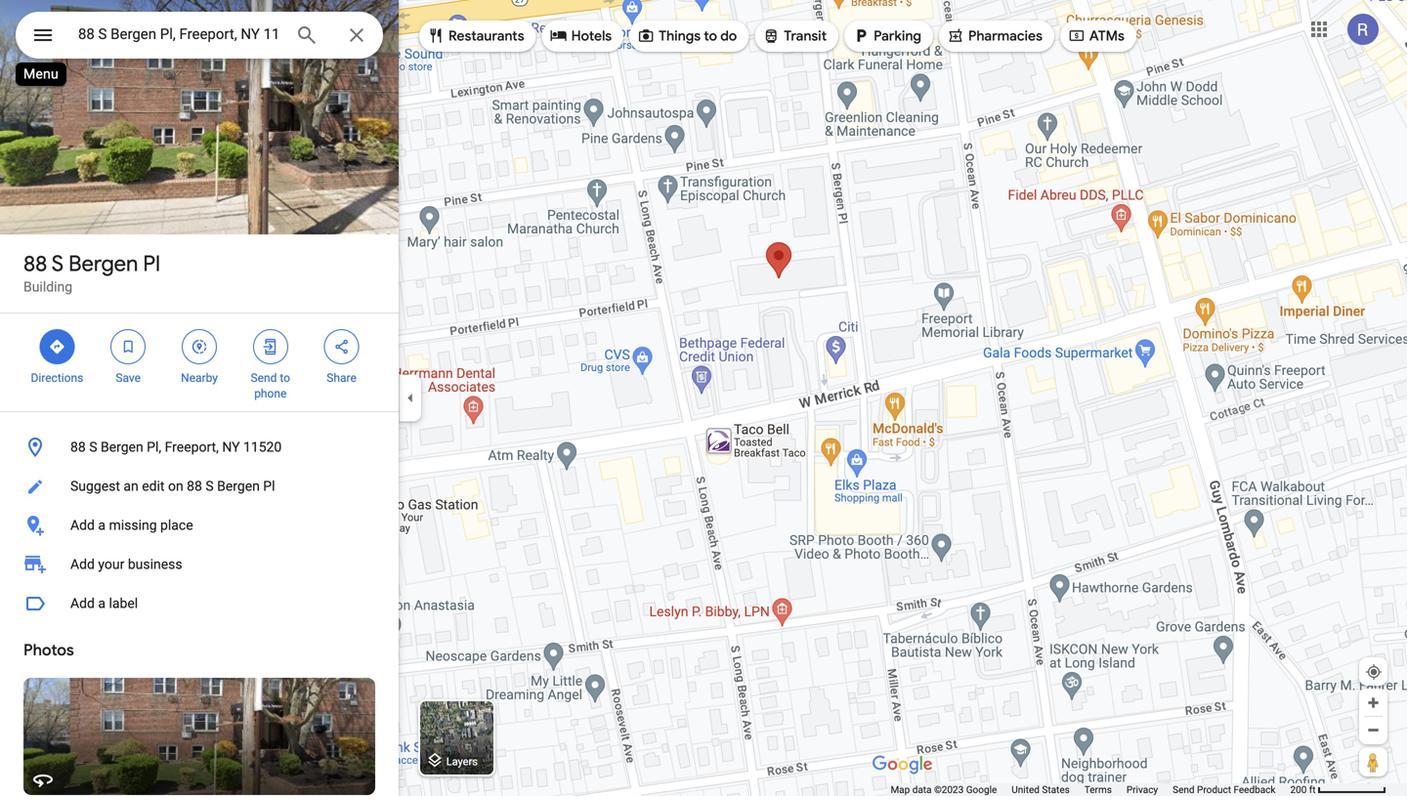 Task type: describe. For each thing, give the bounding box(es) containing it.
88 s bergen pl, freeport, ny 11520
[[70, 439, 282, 455]]

share
[[327, 371, 357, 385]]

add for add your business
[[70, 557, 95, 573]]

suggest
[[70, 478, 120, 495]]

business
[[128, 557, 182, 573]]

google maps element
[[0, 0, 1407, 796]]

map data ©2023 google
[[891, 784, 997, 796]]

united
[[1012, 784, 1040, 796]]

©2023
[[934, 784, 964, 796]]

feedback
[[1234, 784, 1276, 796]]

88 for pl
[[23, 250, 47, 278]]

11520
[[243, 439, 282, 455]]


[[262, 336, 279, 358]]


[[763, 25, 780, 46]]

add a missing place button
[[0, 506, 399, 545]]

states
[[1042, 784, 1070, 796]]

add for add a label
[[70, 596, 95, 612]]

missing
[[109, 517, 157, 534]]

product
[[1197, 784, 1231, 796]]

pl inside suggest an edit on 88 s bergen pl button
[[263, 478, 275, 495]]

200 ft
[[1290, 784, 1316, 796]]

restaurants
[[449, 27, 524, 45]]

do
[[720, 27, 737, 45]]

 pharmacies
[[947, 25, 1043, 46]]

united states
[[1012, 784, 1070, 796]]


[[637, 25, 655, 46]]

an
[[124, 478, 139, 495]]

 transit
[[763, 25, 827, 46]]

 things to do
[[637, 25, 737, 46]]

bergen for pl,
[[101, 439, 143, 455]]

suggest an edit on 88 s bergen pl
[[70, 478, 275, 495]]

none field inside 88 s bergen pl, freeport, ny 11520 field
[[78, 22, 280, 46]]

 parking
[[852, 25, 922, 46]]


[[333, 336, 350, 358]]

add for add a missing place
[[70, 517, 95, 534]]

hotels
[[571, 27, 612, 45]]

zoom out image
[[1366, 723, 1381, 738]]

88 inside button
[[187, 478, 202, 495]]

zoom in image
[[1366, 696, 1381, 710]]

building
[[23, 279, 72, 295]]

pl inside 88 s bergen pl building
[[143, 250, 160, 278]]

add a missing place
[[70, 517, 193, 534]]

save
[[116, 371, 141, 385]]

actions for 88 s bergen pl region
[[0, 314, 399, 411]]

pl,
[[147, 439, 161, 455]]

nearby
[[181, 371, 218, 385]]

transit
[[784, 27, 827, 45]]


[[550, 25, 567, 46]]

phone
[[254, 387, 287, 401]]

 button
[[16, 12, 70, 63]]

send product feedback button
[[1173, 784, 1276, 796]]

88 S Bergen Pl, Freeport, NY 11520 field
[[16, 12, 383, 59]]


[[119, 336, 137, 358]]

things
[[659, 27, 701, 45]]

send product feedback
[[1173, 784, 1276, 796]]

freeport,
[[165, 439, 219, 455]]

ft
[[1309, 784, 1316, 796]]

google account: ruby anderson  
(rubyanndersson@gmail.com) image
[[1348, 14, 1379, 45]]

add a label
[[70, 596, 138, 612]]



Task type: locate. For each thing, give the bounding box(es) containing it.
s for pl,
[[89, 439, 97, 455]]

1 vertical spatial send
[[1173, 784, 1195, 796]]

photos
[[23, 641, 74, 661]]

2 vertical spatial bergen
[[217, 478, 260, 495]]

1 horizontal spatial s
[[89, 439, 97, 455]]

1 vertical spatial s
[[89, 439, 97, 455]]


[[191, 336, 208, 358]]

your
[[98, 557, 124, 573]]

to up phone
[[280, 371, 290, 385]]

None field
[[78, 22, 280, 46]]

footer containing map data ©2023 google
[[891, 784, 1290, 796]]

1 vertical spatial a
[[98, 596, 106, 612]]

send left product
[[1173, 784, 1195, 796]]

88 up suggest
[[70, 439, 86, 455]]

88 right on
[[187, 478, 202, 495]]

2 horizontal spatial s
[[206, 478, 214, 495]]

s inside 88 s bergen pl building
[[51, 250, 64, 278]]

88 inside 88 s bergen pl building
[[23, 250, 47, 278]]

s up building
[[51, 250, 64, 278]]

0 horizontal spatial pl
[[143, 250, 160, 278]]

pharmacies
[[968, 27, 1043, 45]]

send
[[251, 371, 277, 385], [1173, 784, 1195, 796]]

0 vertical spatial send
[[251, 371, 277, 385]]

show street view coverage image
[[1359, 748, 1388, 777]]

bergen left pl,
[[101, 439, 143, 455]]

place
[[160, 517, 193, 534]]

200 ft button
[[1290, 784, 1387, 796]]

1 horizontal spatial 88
[[70, 439, 86, 455]]


[[48, 336, 66, 358]]


[[31, 21, 55, 49]]

0 vertical spatial add
[[70, 517, 95, 534]]

88 inside 'button'
[[70, 439, 86, 455]]

bergen inside 88 s bergen pl, freeport, ny 11520 'button'
[[101, 439, 143, 455]]

bergen down ny
[[217, 478, 260, 495]]

add your business
[[70, 557, 182, 573]]

add inside add a missing place button
[[70, 517, 95, 534]]

add a label button
[[0, 584, 399, 624]]

s inside 'button'
[[89, 439, 97, 455]]

ny
[[222, 439, 240, 455]]

88
[[23, 250, 47, 278], [70, 439, 86, 455], [187, 478, 202, 495]]

add your business link
[[0, 545, 399, 584]]

 restaurants
[[427, 25, 524, 46]]

data
[[912, 784, 932, 796]]

bergen
[[69, 250, 138, 278], [101, 439, 143, 455], [217, 478, 260, 495]]

1 vertical spatial 88
[[70, 439, 86, 455]]

0 horizontal spatial s
[[51, 250, 64, 278]]


[[427, 25, 445, 46]]

0 vertical spatial to
[[704, 27, 717, 45]]

s right on
[[206, 478, 214, 495]]

88 up building
[[23, 250, 47, 278]]

directions
[[31, 371, 83, 385]]

add left your
[[70, 557, 95, 573]]

bergen inside 88 s bergen pl building
[[69, 250, 138, 278]]

google
[[966, 784, 997, 796]]

bergen inside suggest an edit on 88 s bergen pl button
[[217, 478, 260, 495]]

1 vertical spatial add
[[70, 557, 95, 573]]

to left do
[[704, 27, 717, 45]]

to inside  things to do
[[704, 27, 717, 45]]

terms
[[1085, 784, 1112, 796]]


[[947, 25, 965, 46]]

s inside button
[[206, 478, 214, 495]]

 atms
[[1068, 25, 1125, 46]]

s for pl
[[51, 250, 64, 278]]

add inside add your business link
[[70, 557, 95, 573]]

0 vertical spatial bergen
[[69, 250, 138, 278]]

s up suggest
[[89, 439, 97, 455]]

a for missing
[[98, 517, 106, 534]]

send for send to phone
[[251, 371, 277, 385]]

1 vertical spatial bergen
[[101, 439, 143, 455]]

a for label
[[98, 596, 106, 612]]

1 horizontal spatial send
[[1173, 784, 1195, 796]]

a left "label"
[[98, 596, 106, 612]]

0 vertical spatial s
[[51, 250, 64, 278]]

s
[[51, 250, 64, 278], [89, 439, 97, 455], [206, 478, 214, 495]]

3 add from the top
[[70, 596, 95, 612]]

send up phone
[[251, 371, 277, 385]]

1 horizontal spatial pl
[[263, 478, 275, 495]]

2 vertical spatial add
[[70, 596, 95, 612]]

add down suggest
[[70, 517, 95, 534]]

to
[[704, 27, 717, 45], [280, 371, 290, 385]]


[[852, 25, 870, 46]]

0 horizontal spatial to
[[280, 371, 290, 385]]

0 horizontal spatial send
[[251, 371, 277, 385]]

atms
[[1090, 27, 1125, 45]]

pl
[[143, 250, 160, 278], [263, 478, 275, 495]]

1 a from the top
[[98, 517, 106, 534]]

terms button
[[1085, 784, 1112, 796]]


[[1068, 25, 1086, 46]]

1 vertical spatial pl
[[263, 478, 275, 495]]

send for send product feedback
[[1173, 784, 1195, 796]]

map
[[891, 784, 910, 796]]

add inside add a label button
[[70, 596, 95, 612]]

footer inside google maps element
[[891, 784, 1290, 796]]

show your location image
[[1365, 664, 1383, 681]]

88 s bergen pl main content
[[0, 0, 399, 796]]

88 s bergen pl building
[[23, 250, 160, 295]]

2 vertical spatial 88
[[187, 478, 202, 495]]

collapse side panel image
[[400, 387, 421, 409]]

bergen up building
[[69, 250, 138, 278]]

send inside send to phone
[[251, 371, 277, 385]]

bergen for pl
[[69, 250, 138, 278]]

0 vertical spatial pl
[[143, 250, 160, 278]]

1 vertical spatial to
[[280, 371, 290, 385]]

add left "label"
[[70, 596, 95, 612]]

send to phone
[[251, 371, 290, 401]]

1 horizontal spatial to
[[704, 27, 717, 45]]

parking
[[874, 27, 922, 45]]

a left missing
[[98, 517, 106, 534]]

to inside send to phone
[[280, 371, 290, 385]]

privacy
[[1127, 784, 1158, 796]]

a
[[98, 517, 106, 534], [98, 596, 106, 612]]

2 a from the top
[[98, 596, 106, 612]]

88 for pl,
[[70, 439, 86, 455]]

united states button
[[1012, 784, 1070, 796]]

88 s bergen pl, freeport, ny 11520 button
[[0, 428, 399, 467]]

label
[[109, 596, 138, 612]]

layers
[[446, 756, 478, 768]]

on
[[168, 478, 183, 495]]

 hotels
[[550, 25, 612, 46]]

2 vertical spatial s
[[206, 478, 214, 495]]

0 vertical spatial a
[[98, 517, 106, 534]]

2 add from the top
[[70, 557, 95, 573]]

 search field
[[16, 12, 383, 63]]

edit
[[142, 478, 165, 495]]

suggest an edit on 88 s bergen pl button
[[0, 467, 399, 506]]

2 horizontal spatial 88
[[187, 478, 202, 495]]

0 horizontal spatial 88
[[23, 250, 47, 278]]

add
[[70, 517, 95, 534], [70, 557, 95, 573], [70, 596, 95, 612]]

privacy button
[[1127, 784, 1158, 796]]

0 vertical spatial 88
[[23, 250, 47, 278]]

send inside button
[[1173, 784, 1195, 796]]

200
[[1290, 784, 1307, 796]]

1 add from the top
[[70, 517, 95, 534]]

footer
[[891, 784, 1290, 796]]



Task type: vqa. For each thing, say whether or not it's contained in the screenshot.
Add a label Add
yes



